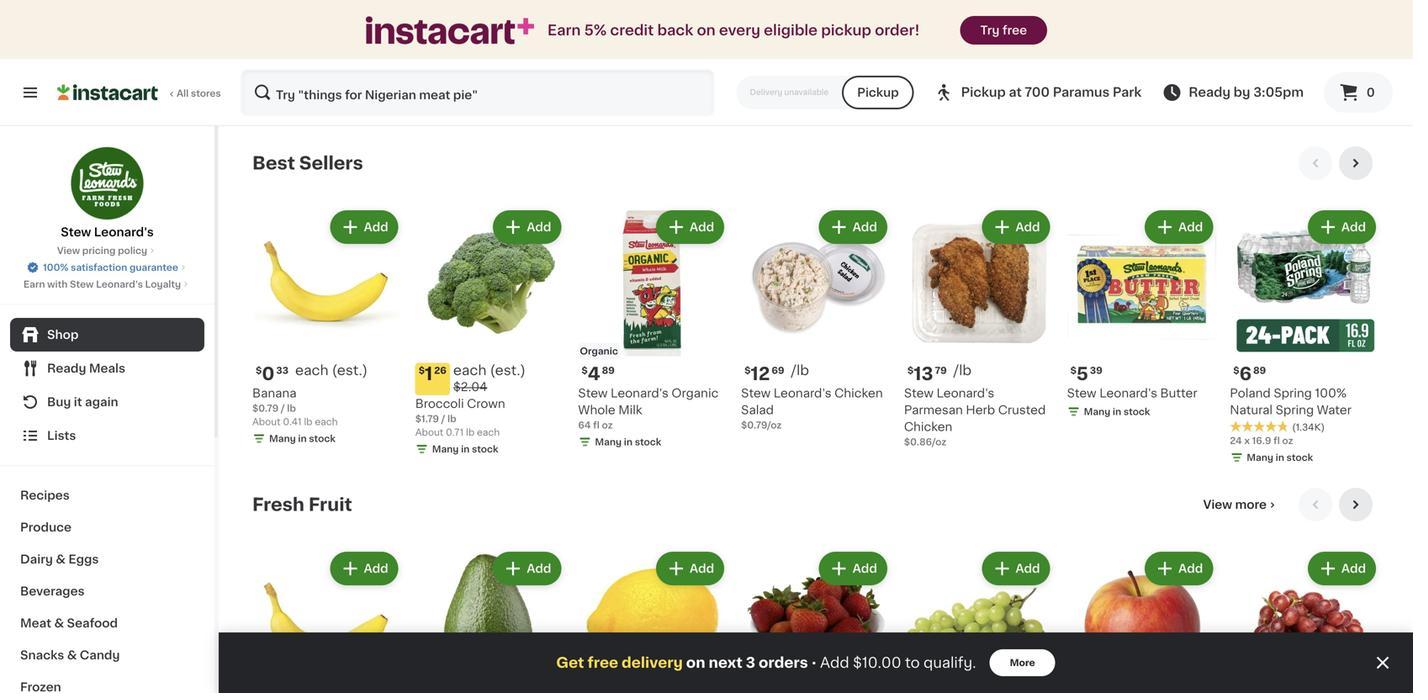 Task type: vqa. For each thing, say whether or not it's contained in the screenshot.
Skim in the Kroger Mozzarella Low Moisture Parts Skim String Cheese 48 x 48 oz
no



Task type: locate. For each thing, give the bounding box(es) containing it.
lb up 0.71
[[448, 415, 457, 424]]

16.9
[[1253, 436, 1272, 446]]

1 vertical spatial organic
[[672, 388, 719, 399]]

earn for earn with stew leonard's loyalty
[[23, 280, 45, 289]]

$ left 33
[[256, 366, 262, 375]]

view left "more"
[[1204, 499, 1233, 511]]

0 horizontal spatial chicken
[[835, 388, 883, 399]]

0 horizontal spatial 100%
[[43, 263, 69, 272]]

/lb right 69
[[791, 364, 809, 378]]

pickup inside pickup at 700 paramus park popup button
[[962, 86, 1006, 98]]

leonard's up herb
[[937, 388, 995, 399]]

leonard's inside 'stew leonard's organic whole milk 64 fl oz'
[[611, 388, 669, 399]]

(est.) for 1
[[490, 364, 526, 378]]

& for meat
[[54, 618, 64, 629]]

$ inside the $ 0 33 each (est.)
[[256, 366, 262, 375]]

product group containing 12
[[741, 207, 891, 432]]

lists link
[[10, 419, 204, 453]]

1 /lb from the left
[[791, 364, 809, 378]]

on
[[697, 23, 716, 37], [686, 656, 706, 670]]

1 horizontal spatial earn
[[548, 23, 581, 37]]

each up $2.04
[[453, 364, 487, 378]]

item carousel region containing best sellers
[[252, 146, 1380, 475]]

1 vertical spatial 100%
[[1316, 388, 1347, 399]]

79
[[935, 366, 947, 375]]

$12.69 per pound element
[[741, 363, 891, 385]]

26
[[434, 366, 447, 375]]

stew up whole
[[578, 388, 608, 399]]

★★★★★
[[1230, 421, 1289, 432], [1230, 421, 1289, 432]]

0 vertical spatial &
[[56, 554, 66, 565]]

89 right 4 on the left of the page
[[602, 366, 615, 375]]

many in stock down 16.9
[[1247, 453, 1314, 463]]

$ up whole
[[582, 366, 588, 375]]

/lb inside $ 12 69 /lb
[[791, 364, 809, 378]]

pickup
[[821, 23, 872, 37]]

1 horizontal spatial ready
[[1189, 86, 1231, 98]]

/lb inside $ 13 79 /lb
[[954, 364, 972, 378]]

0 vertical spatial free
[[1003, 24, 1028, 36]]

more
[[1010, 658, 1036, 668]]

chicken up $0.86/oz
[[904, 421, 953, 433]]

view inside the view pricing policy link
[[57, 246, 80, 255]]

leonard's for stew leonard's butter
[[1100, 388, 1158, 399]]

1 horizontal spatial /lb
[[954, 364, 972, 378]]

1 horizontal spatial view
[[1204, 499, 1233, 511]]

view for view more
[[1204, 499, 1233, 511]]

/ up '0.41'
[[281, 404, 285, 413]]

1 horizontal spatial chicken
[[904, 421, 953, 433]]

1 horizontal spatial free
[[1003, 24, 1028, 36]]

earn left 5%
[[548, 23, 581, 37]]

$2.04
[[453, 381, 488, 393]]

ready down shop
[[47, 363, 86, 374]]

leonard's up the "policy"
[[94, 226, 154, 238]]

None search field
[[241, 69, 715, 116]]

89 inside the '$ 6 89'
[[1254, 366, 1267, 375]]

pickup for pickup
[[858, 87, 899, 98]]

leonard's down $12.69 per pound element
[[774, 388, 832, 399]]

1 vertical spatial earn
[[23, 280, 45, 289]]

in down '24 x 16.9 fl oz'
[[1276, 453, 1285, 463]]

39
[[1090, 366, 1103, 375]]

add inside treatment tracker modal dialog
[[820, 656, 850, 670]]

stew for stew leonard's chicken salad $0.79/oz
[[741, 388, 771, 399]]

earn with stew leonard's loyalty
[[23, 280, 181, 289]]

x
[[1245, 436, 1250, 446]]

oz
[[602, 421, 613, 430], [1283, 436, 1294, 446]]

main content
[[219, 126, 1414, 693]]

stock down stew leonard's butter at the bottom right of the page
[[1124, 407, 1151, 417]]

2 $ from the left
[[419, 366, 425, 375]]

0 horizontal spatial (est.)
[[332, 364, 368, 378]]

spring
[[1274, 388, 1313, 399], [1276, 405, 1314, 416]]

stock down "crown"
[[472, 445, 499, 454]]

89
[[602, 366, 615, 375], [1254, 366, 1267, 375]]

product group
[[252, 207, 402, 449], [415, 207, 565, 460], [578, 207, 728, 452], [741, 207, 891, 432], [904, 207, 1054, 449], [1067, 207, 1217, 422], [1230, 207, 1380, 468], [252, 549, 402, 693], [415, 549, 565, 693], [578, 549, 728, 693], [741, 549, 891, 693], [904, 549, 1054, 693], [1067, 549, 1217, 693], [1230, 549, 1380, 693]]

1 horizontal spatial fl
[[1274, 436, 1281, 446]]

many
[[1084, 407, 1111, 417], [269, 434, 296, 444], [595, 438, 622, 447], [432, 445, 459, 454], [1247, 453, 1274, 463]]

0 vertical spatial 100%
[[43, 263, 69, 272]]

& for dairy
[[56, 554, 66, 565]]

$ inside $ 13 79 /lb
[[908, 366, 914, 375]]

(est.) up "crown"
[[490, 364, 526, 378]]

at
[[1009, 86, 1022, 98]]

in down '0.41'
[[298, 434, 307, 444]]

paramus
[[1053, 86, 1110, 98]]

1 vertical spatial about
[[415, 428, 444, 437]]

(est.) up banana $0.79 / lb about 0.41 lb each
[[332, 364, 368, 378]]

1 vertical spatial item carousel region
[[252, 488, 1380, 693]]

0 horizontal spatial free
[[588, 656, 619, 670]]

leonard's for stew leonard's organic whole milk 64 fl oz
[[611, 388, 669, 399]]

ready inside ready meals "link"
[[47, 363, 86, 374]]

free for try
[[1003, 24, 1028, 36]]

1 (est.) from the left
[[332, 364, 368, 378]]

stock down (1.34k)
[[1287, 453, 1314, 463]]

$ 0 33 each (est.)
[[256, 364, 368, 383]]

pickup inside pickup button
[[858, 87, 899, 98]]

leonard's for stew leonard's parmesan herb crusted chicken $0.86/oz
[[937, 388, 995, 399]]

many in stock for broccoli crown
[[432, 445, 499, 454]]

try free
[[981, 24, 1028, 36]]

whole
[[578, 405, 616, 416]]

pickup left at
[[962, 86, 1006, 98]]

1 horizontal spatial 89
[[1254, 366, 1267, 375]]

0 horizontal spatial /lb
[[791, 364, 809, 378]]

0 horizontal spatial /
[[281, 404, 285, 413]]

in for broccoli crown
[[461, 445, 470, 454]]

2 89 from the left
[[1254, 366, 1267, 375]]

leonard's down 100% satisfaction guarantee
[[96, 280, 143, 289]]

many in stock down '0.41'
[[269, 434, 336, 444]]

ready
[[1189, 86, 1231, 98], [47, 363, 86, 374]]

1 item carousel region from the top
[[252, 146, 1380, 475]]

1 vertical spatial &
[[54, 618, 64, 629]]

to
[[905, 656, 920, 670]]

0 horizontal spatial oz
[[602, 421, 613, 430]]

89 right 6 at right bottom
[[1254, 366, 1267, 375]]

stock down banana $0.79 / lb about 0.41 lb each
[[309, 434, 336, 444]]

leonard's
[[94, 226, 154, 238], [96, 280, 143, 289], [774, 388, 832, 399], [1100, 388, 1158, 399], [611, 388, 669, 399], [937, 388, 995, 399]]

leonard's down 39
[[1100, 388, 1158, 399]]

4
[[588, 365, 601, 383]]

1 vertical spatial oz
[[1283, 436, 1294, 446]]

pickup down order!
[[858, 87, 899, 98]]

broccoli
[[415, 398, 464, 410]]

0 horizontal spatial pickup
[[858, 87, 899, 98]]

1 vertical spatial chicken
[[904, 421, 953, 433]]

many in stock down stew leonard's butter at the bottom right of the page
[[1084, 407, 1151, 417]]

/lb for 13
[[954, 364, 972, 378]]

3 $ from the left
[[745, 366, 751, 375]]

each right 33
[[295, 364, 329, 378]]

0 vertical spatial earn
[[548, 23, 581, 37]]

0 vertical spatial organic
[[580, 347, 618, 356]]

pickup at 700 paramus park
[[962, 86, 1142, 98]]

$ left 79
[[908, 366, 914, 375]]

1 horizontal spatial about
[[415, 428, 444, 437]]

100% up with
[[43, 263, 69, 272]]

0 horizontal spatial view
[[57, 246, 80, 255]]

3:05pm
[[1254, 86, 1304, 98]]

main content containing best sellers
[[219, 126, 1414, 693]]

many down the $ 5 39
[[1084, 407, 1111, 417]]

1 horizontal spatial /
[[441, 415, 445, 424]]

0 horizontal spatial ready
[[47, 363, 86, 374]]

product group containing 6
[[1230, 207, 1380, 468]]

fl right 16.9
[[1274, 436, 1281, 446]]

100% satisfaction guarantee button
[[26, 257, 188, 274]]

satisfaction
[[71, 263, 127, 272]]

view more
[[1204, 499, 1267, 511]]

on right back
[[697, 23, 716, 37]]

earn 5% credit back on every eligible pickup order!
[[548, 23, 920, 37]]

fresh fruit
[[252, 496, 352, 514]]

(est.)
[[332, 364, 368, 378], [490, 364, 526, 378]]

view inside view more 'popup button'
[[1204, 499, 1233, 511]]

$ inside the $ 4 89
[[582, 366, 588, 375]]

(1.34k)
[[1293, 423, 1325, 432]]

oz down whole
[[602, 421, 613, 430]]

/lb right 79
[[954, 364, 972, 378]]

$ up poland
[[1234, 366, 1240, 375]]

it
[[74, 396, 82, 408]]

/ inside banana $0.79 / lb about 0.41 lb each
[[281, 404, 285, 413]]

stew down 13
[[904, 388, 934, 399]]

many for banana
[[269, 434, 296, 444]]

1 horizontal spatial organic
[[672, 388, 719, 399]]

$ 1 26 each (est.) $2.04 broccoli crown $1.79 / lb about 0.71 lb each
[[415, 364, 526, 437]]

$ for 1
[[419, 366, 425, 375]]

$ left 26
[[419, 366, 425, 375]]

0 vertical spatial item carousel region
[[252, 146, 1380, 475]]

0 horizontal spatial 89
[[602, 366, 615, 375]]

crown
[[467, 398, 505, 410]]

$ for 6
[[1234, 366, 1240, 375]]

0 vertical spatial oz
[[602, 421, 613, 430]]

1 vertical spatial 0
[[262, 365, 275, 383]]

free inside treatment tracker modal dialog
[[588, 656, 619, 670]]

leonard's inside stew leonard's chicken salad $0.79/oz
[[774, 388, 832, 399]]

1 vertical spatial free
[[588, 656, 619, 670]]

1 $ from the left
[[256, 366, 262, 375]]

2 /lb from the left
[[954, 364, 972, 378]]

$0.33 each (estimated) element
[[252, 363, 402, 385]]

ready left "by"
[[1189, 86, 1231, 98]]

all
[[177, 89, 189, 98]]

& left eggs
[[56, 554, 66, 565]]

0 vertical spatial about
[[252, 418, 281, 427]]

product group containing 4
[[578, 207, 728, 452]]

in down 0.71
[[461, 445, 470, 454]]

24
[[1230, 436, 1243, 446]]

5
[[1077, 365, 1089, 383]]

6 $ from the left
[[908, 366, 914, 375]]

shop link
[[10, 318, 204, 352]]

stock for banana
[[309, 434, 336, 444]]

beverages
[[20, 586, 85, 597]]

4 $ from the left
[[1071, 366, 1077, 375]]

leonard's for stew leonard's chicken salad $0.79/oz
[[774, 388, 832, 399]]

organic
[[580, 347, 618, 356], [672, 388, 719, 399]]

5 $ from the left
[[582, 366, 588, 375]]

ready for ready meals
[[47, 363, 86, 374]]

(est.) inside $ 1 26 each (est.) $2.04 broccoli crown $1.79 / lb about 0.71 lb each
[[490, 364, 526, 378]]

0 horizontal spatial organic
[[580, 347, 618, 356]]

each inside banana $0.79 / lb about 0.41 lb each
[[315, 418, 338, 427]]

leonard's up milk
[[611, 388, 669, 399]]

dairy & eggs
[[20, 554, 99, 565]]

milk
[[619, 405, 643, 416]]

free right the try
[[1003, 24, 1028, 36]]

0
[[1367, 87, 1376, 98], [262, 365, 275, 383]]

2 vertical spatial &
[[67, 650, 77, 661]]

fl inside 'stew leonard's organic whole milk 64 fl oz'
[[593, 421, 600, 430]]

1 horizontal spatial pickup
[[962, 86, 1006, 98]]

ready meals button
[[10, 352, 204, 385]]

0 horizontal spatial earn
[[23, 280, 45, 289]]

$ 6 89
[[1234, 365, 1267, 383]]

0 vertical spatial fl
[[593, 421, 600, 430]]

stock for poland spring 100% natural spring water
[[1287, 453, 1314, 463]]

0 vertical spatial ready
[[1189, 86, 1231, 98]]

fl
[[593, 421, 600, 430], [1274, 436, 1281, 446]]

1 vertical spatial /
[[441, 415, 445, 424]]

stew up pricing
[[61, 226, 91, 238]]

& left the "candy"
[[67, 650, 77, 661]]

meat
[[20, 618, 51, 629]]

candy
[[80, 650, 120, 661]]

1 vertical spatial view
[[1204, 499, 1233, 511]]

2 item carousel region from the top
[[252, 488, 1380, 693]]

each right '0.41'
[[315, 418, 338, 427]]

1 horizontal spatial oz
[[1283, 436, 1294, 446]]

view left pricing
[[57, 246, 80, 255]]

item carousel region
[[252, 146, 1380, 475], [252, 488, 1380, 693]]

/ inside $ 1 26 each (est.) $2.04 broccoli crown $1.79 / lb about 0.71 lb each
[[441, 415, 445, 424]]

$1.26 each (estimated) original price: $2.04 element
[[415, 363, 565, 396]]

butter
[[1161, 388, 1198, 399]]

stew inside stew leonard's chicken salad $0.79/oz
[[741, 388, 771, 399]]

$ left 39
[[1071, 366, 1077, 375]]

1 vertical spatial fl
[[1274, 436, 1281, 446]]

many down 0.71
[[432, 445, 459, 454]]

0 inside 0 button
[[1367, 87, 1376, 98]]

89 inside the $ 4 89
[[602, 366, 615, 375]]

fl right 64 on the left of page
[[593, 421, 600, 430]]

many down '24 x 16.9 fl oz'
[[1247, 453, 1274, 463]]

1 horizontal spatial (est.)
[[490, 364, 526, 378]]

stew for stew leonard's
[[61, 226, 91, 238]]

(est.) inside the $ 0 33 each (est.)
[[332, 364, 368, 378]]

about down $1.79
[[415, 428, 444, 437]]

$0.79/oz
[[741, 421, 782, 430]]

•
[[812, 656, 817, 670]]

stew leonard's organic whole milk 64 fl oz
[[578, 388, 719, 430]]

1 89 from the left
[[602, 366, 615, 375]]

$ for 0
[[256, 366, 262, 375]]

stew inside 'stew leonard's organic whole milk 64 fl oz'
[[578, 388, 608, 399]]

leonard's inside stew leonard's parmesan herb crusted chicken $0.86/oz
[[937, 388, 995, 399]]

stew up salad
[[741, 388, 771, 399]]

1 vertical spatial ready
[[47, 363, 86, 374]]

banana
[[252, 388, 297, 399]]

many down '0.41'
[[269, 434, 296, 444]]

1 horizontal spatial 0
[[1367, 87, 1376, 98]]

13
[[914, 365, 934, 383]]

/ down 'broccoli' at bottom
[[441, 415, 445, 424]]

$ inside $ 12 69 /lb
[[745, 366, 751, 375]]

pickup at 700 paramus park button
[[935, 69, 1142, 116]]

/lb for 12
[[791, 364, 809, 378]]

2 (est.) from the left
[[490, 364, 526, 378]]

on left next
[[686, 656, 706, 670]]

0 horizontal spatial about
[[252, 418, 281, 427]]

lb up '0.41'
[[287, 404, 296, 413]]

stew inside stew leonard's parmesan herb crusted chicken $0.86/oz
[[904, 388, 934, 399]]

view
[[57, 246, 80, 255], [1204, 499, 1233, 511]]

stock for broccoli crown
[[472, 445, 499, 454]]

many for poland spring 100% natural spring water
[[1247, 453, 1274, 463]]

stock down 'stew leonard's organic whole milk 64 fl oz'
[[635, 438, 662, 447]]

0 vertical spatial chicken
[[835, 388, 883, 399]]

7 $ from the left
[[1234, 366, 1240, 375]]

product group containing 5
[[1067, 207, 1217, 422]]

0 horizontal spatial fl
[[593, 421, 600, 430]]

guarantee
[[130, 263, 178, 272]]

$ 5 39
[[1071, 365, 1103, 383]]

snacks & candy link
[[10, 640, 204, 672]]

$0.79
[[252, 404, 279, 413]]

loyalty
[[145, 280, 181, 289]]

beverages link
[[10, 576, 204, 608]]

$ 13 79 /lb
[[908, 364, 972, 383]]

produce
[[20, 522, 71, 534]]

about down $0.79
[[252, 418, 281, 427]]

chicken down $12.69 per pound element
[[835, 388, 883, 399]]

$ inside the $ 5 39
[[1071, 366, 1077, 375]]

0 inside the $ 0 33 each (est.)
[[262, 365, 275, 383]]

about inside banana $0.79 / lb about 0.41 lb each
[[252, 418, 281, 427]]

1 horizontal spatial 100%
[[1316, 388, 1347, 399]]

free right get
[[588, 656, 619, 670]]

ready inside ready by 3:05pm link
[[1189, 86, 1231, 98]]

0 vertical spatial 0
[[1367, 87, 1376, 98]]

100% up water
[[1316, 388, 1347, 399]]

add
[[364, 221, 389, 233], [527, 221, 552, 233], [690, 221, 715, 233], [853, 221, 878, 233], [1016, 221, 1041, 233], [1179, 221, 1204, 233], [1342, 221, 1367, 233], [364, 563, 389, 575], [527, 563, 552, 575], [690, 563, 715, 575], [853, 563, 878, 575], [1016, 563, 1041, 575], [1179, 563, 1204, 575], [1342, 563, 1367, 575], [820, 656, 850, 670]]

0 vertical spatial /
[[281, 404, 285, 413]]

more
[[1236, 499, 1267, 511]]

1 vertical spatial on
[[686, 656, 706, 670]]

get free delivery on next 3 orders • add $10.00 to qualify.
[[556, 656, 977, 670]]

get
[[556, 656, 584, 670]]

&
[[56, 554, 66, 565], [54, 618, 64, 629], [67, 650, 77, 661]]

& for snacks
[[67, 650, 77, 661]]

many in stock down 0.71
[[432, 445, 499, 454]]

$ inside the '$ 6 89'
[[1234, 366, 1240, 375]]

$ left 69
[[745, 366, 751, 375]]

1 vertical spatial spring
[[1276, 405, 1314, 416]]

$
[[256, 366, 262, 375], [419, 366, 425, 375], [745, 366, 751, 375], [1071, 366, 1077, 375], [582, 366, 588, 375], [908, 366, 914, 375], [1234, 366, 1240, 375]]

0 horizontal spatial 0
[[262, 365, 275, 383]]

0 vertical spatial view
[[57, 246, 80, 255]]

& right 'meat' at the bottom left of page
[[54, 618, 64, 629]]

stew down 5
[[1067, 388, 1097, 399]]

earn with stew leonard's loyalty link
[[23, 278, 191, 291]]

$ inside $ 1 26 each (est.) $2.04 broccoli crown $1.79 / lb about 0.71 lb each
[[419, 366, 425, 375]]

oz down (1.34k)
[[1283, 436, 1294, 446]]

earn left with
[[23, 280, 45, 289]]



Task type: describe. For each thing, give the bounding box(es) containing it.
stew for stew leonard's organic whole milk 64 fl oz
[[578, 388, 608, 399]]

buy it again
[[47, 396, 118, 408]]

next
[[709, 656, 743, 670]]

700
[[1025, 86, 1050, 98]]

buy it again link
[[10, 385, 204, 419]]

0.41
[[283, 418, 302, 427]]

33
[[276, 366, 289, 375]]

each down "crown"
[[477, 428, 500, 437]]

recipes link
[[10, 480, 204, 512]]

5%
[[584, 23, 607, 37]]

poland spring 100% natural spring water
[[1230, 388, 1352, 416]]

stores
[[191, 89, 221, 98]]

0 vertical spatial on
[[697, 23, 716, 37]]

again
[[85, 396, 118, 408]]

ready by 3:05pm link
[[1162, 82, 1304, 103]]

many in stock for banana
[[269, 434, 336, 444]]

water
[[1317, 405, 1352, 416]]

sellers
[[299, 154, 363, 172]]

product group containing 0
[[252, 207, 402, 449]]

fresh
[[252, 496, 305, 514]]

order!
[[875, 23, 920, 37]]

natural
[[1230, 405, 1273, 416]]

policy
[[118, 246, 147, 255]]

$ for 4
[[582, 366, 588, 375]]

product group containing 1
[[415, 207, 565, 460]]

oz inside 'stew leonard's organic whole milk 64 fl oz'
[[602, 421, 613, 430]]

$ 12 69 /lb
[[745, 364, 809, 383]]

item carousel region containing fresh fruit
[[252, 488, 1380, 693]]

produce link
[[10, 512, 204, 544]]

stew leonard's logo image
[[70, 146, 144, 220]]

stew for stew leonard's butter
[[1067, 388, 1097, 399]]

salad
[[741, 405, 774, 416]]

best
[[252, 154, 295, 172]]

treatment tracker modal dialog
[[219, 633, 1414, 693]]

recipes
[[20, 490, 70, 502]]

many for broccoli crown
[[432, 445, 459, 454]]

lb right 0.71
[[466, 428, 475, 437]]

lb right '0.41'
[[304, 418, 313, 427]]

stew leonard's chicken salad $0.79/oz
[[741, 388, 883, 430]]

$ for 13
[[908, 366, 914, 375]]

herb
[[966, 405, 996, 416]]

instacart logo image
[[57, 82, 158, 103]]

dairy
[[20, 554, 53, 565]]

stew for stew leonard's parmesan herb crusted chicken $0.86/oz
[[904, 388, 934, 399]]

snacks
[[20, 650, 64, 661]]

stew leonard's link
[[61, 146, 154, 241]]

24 x 16.9 fl oz
[[1230, 436, 1294, 446]]

ready meals
[[47, 363, 125, 374]]

park
[[1113, 86, 1142, 98]]

64
[[578, 421, 591, 430]]

with
[[47, 280, 68, 289]]

view pricing policy
[[57, 246, 147, 255]]

stew leonard's butter
[[1067, 388, 1198, 399]]

about inside $ 1 26 each (est.) $2.04 broccoli crown $1.79 / lb about 0.71 lb each
[[415, 428, 444, 437]]

all stores
[[177, 89, 221, 98]]

chicken inside stew leonard's chicken salad $0.79/oz
[[835, 388, 883, 399]]

stew leonard's parmesan herb crusted chicken $0.86/oz
[[904, 388, 1046, 447]]

every
[[719, 23, 761, 37]]

view pricing policy link
[[57, 244, 157, 257]]

service type group
[[737, 76, 914, 109]]

0 button
[[1324, 72, 1393, 113]]

all stores link
[[57, 69, 222, 116]]

$0.86/oz
[[904, 438, 947, 447]]

leonard's for stew leonard's
[[94, 226, 154, 238]]

fruit
[[309, 496, 352, 514]]

in down stew leonard's butter at the bottom right of the page
[[1113, 407, 1122, 417]]

3
[[746, 656, 756, 670]]

lists
[[47, 430, 76, 442]]

meals
[[89, 363, 125, 374]]

pickup button
[[842, 76, 914, 109]]

best sellers
[[252, 154, 363, 172]]

$10.00
[[853, 656, 902, 670]]

6
[[1240, 365, 1252, 383]]

free for get
[[588, 656, 619, 670]]

each inside the $ 0 33 each (est.)
[[295, 364, 329, 378]]

ready for ready by 3:05pm
[[1189, 86, 1231, 98]]

try
[[981, 24, 1000, 36]]

by
[[1234, 86, 1251, 98]]

in down milk
[[624, 438, 633, 447]]

view for view pricing policy
[[57, 246, 80, 255]]

0.71
[[446, 428, 464, 437]]

in for poland spring 100% natural spring water
[[1276, 453, 1285, 463]]

more button
[[990, 650, 1056, 677]]

qualify.
[[924, 656, 977, 670]]

many down whole
[[595, 438, 622, 447]]

organic inside 'stew leonard's organic whole milk 64 fl oz'
[[672, 388, 719, 399]]

$ for 5
[[1071, 366, 1077, 375]]

product group containing 13
[[904, 207, 1054, 449]]

seafood
[[67, 618, 118, 629]]

Search field
[[242, 71, 713, 114]]

many in stock for poland spring 100% natural spring water
[[1247, 453, 1314, 463]]

$1.79
[[415, 415, 439, 424]]

$ for 12
[[745, 366, 751, 375]]

89 for 4
[[602, 366, 615, 375]]

89 for 6
[[1254, 366, 1267, 375]]

on inside treatment tracker modal dialog
[[686, 656, 706, 670]]

chicken inside stew leonard's parmesan herb crusted chicken $0.86/oz
[[904, 421, 953, 433]]

69
[[772, 366, 785, 375]]

express icon image
[[366, 16, 534, 44]]

(est.) for 0
[[332, 364, 368, 378]]

meat & seafood link
[[10, 608, 204, 640]]

many in stock down milk
[[595, 438, 662, 447]]

100% inside poland spring 100% natural spring water
[[1316, 388, 1347, 399]]

pricing
[[82, 246, 116, 255]]

stew down satisfaction
[[70, 280, 94, 289]]

pickup for pickup at 700 paramus park
[[962, 86, 1006, 98]]

earn for earn 5% credit back on every eligible pickup order!
[[548, 23, 581, 37]]

ready by 3:05pm
[[1189, 86, 1304, 98]]

credit
[[610, 23, 654, 37]]

0 vertical spatial spring
[[1274, 388, 1313, 399]]

poland
[[1230, 388, 1271, 399]]

stew leonard's
[[61, 226, 154, 238]]

snacks & candy
[[20, 650, 120, 661]]

in for banana
[[298, 434, 307, 444]]

100% inside button
[[43, 263, 69, 272]]

dairy & eggs link
[[10, 544, 204, 576]]

$13.79 per pound element
[[904, 363, 1054, 385]]

$ 4 89
[[582, 365, 615, 383]]

eligible
[[764, 23, 818, 37]]



